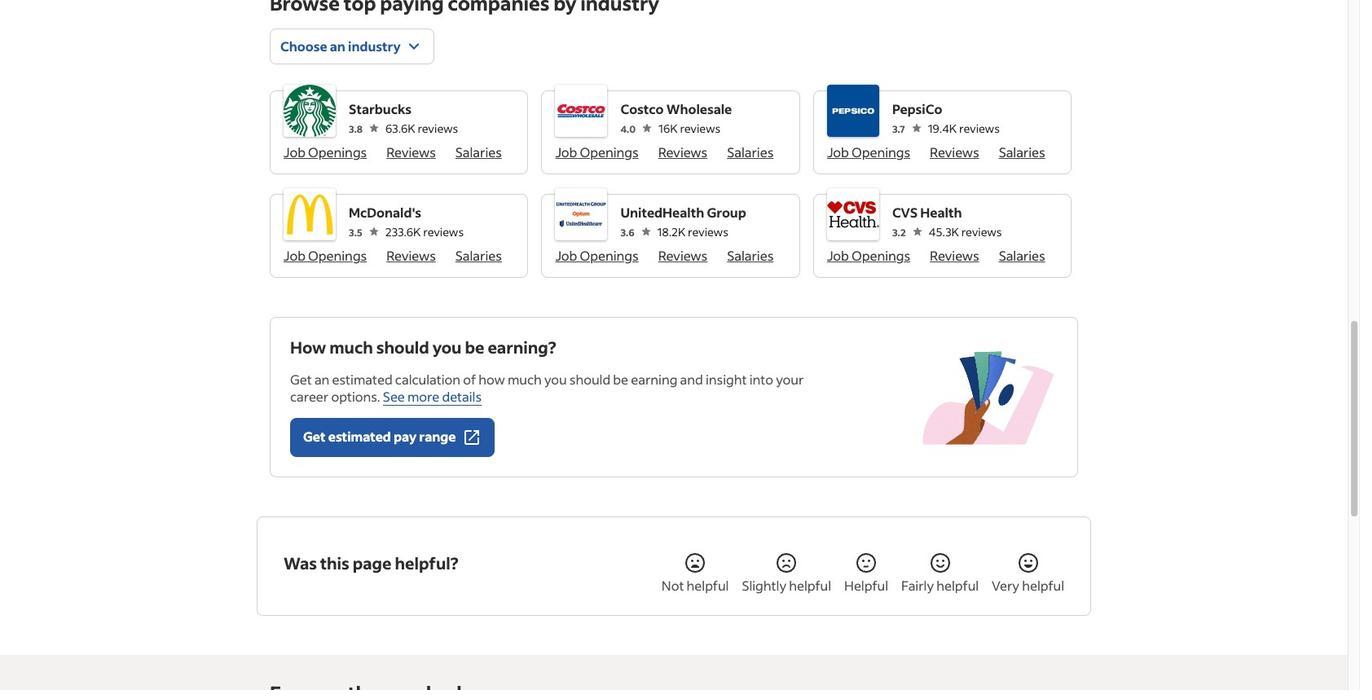 Task type: vqa. For each thing, say whether or not it's contained in the screenshot.
Was
yes



Task type: locate. For each thing, give the bounding box(es) containing it.
1 horizontal spatial be
[[613, 371, 629, 388]]

job openings link down "3.8"
[[284, 143, 367, 161]]

job openings link for mcdonald's
[[284, 247, 367, 264]]

salaries link for starbucks
[[456, 143, 502, 161]]

options.
[[331, 388, 380, 405]]

job openings link down 3.6
[[556, 247, 639, 264]]

16k reviews
[[659, 121, 721, 136]]

reviews down wholesale
[[680, 121, 721, 136]]

1 vertical spatial you
[[545, 371, 567, 388]]

1 vertical spatial be
[[613, 371, 629, 388]]

1 vertical spatial an
[[315, 371, 330, 388]]

reviews link
[[387, 143, 436, 161], [658, 143, 708, 161], [930, 143, 980, 161], [387, 247, 436, 264], [658, 247, 708, 264], [930, 247, 980, 264]]

19.4k
[[928, 121, 957, 136]]

get down how
[[290, 371, 312, 388]]

reviews right 63.6k
[[418, 121, 458, 136]]

233.6k
[[385, 224, 421, 240]]

get for get an estimated calculation of how much you should be earning and insight into your career options.
[[290, 371, 312, 388]]

salaries link down 63.6k reviews
[[456, 143, 502, 161]]

helpful right 'not'
[[687, 577, 729, 594]]

see
[[383, 388, 405, 405]]

salaries link up group
[[727, 143, 774, 161]]

4 helpful from the left
[[1022, 577, 1065, 594]]

choose an industry button
[[270, 29, 434, 64]]

openings down 3.7
[[852, 143, 911, 161]]

job for costco wholesale
[[556, 143, 577, 161]]

0 vertical spatial estimated
[[332, 371, 393, 388]]

an
[[330, 38, 346, 55], [315, 371, 330, 388]]

much
[[330, 337, 373, 358], [508, 371, 542, 388]]

0 vertical spatial be
[[465, 337, 485, 358]]

unitedhealth group
[[621, 204, 747, 221]]

job for starbucks
[[284, 143, 306, 161]]

helpful for fairly helpful
[[937, 577, 979, 594]]

pepsico image
[[827, 85, 880, 137]]

job openings link
[[284, 143, 367, 161], [556, 143, 639, 161], [827, 143, 911, 161], [284, 247, 367, 264], [556, 247, 639, 264], [827, 247, 911, 264]]

4.0
[[621, 123, 636, 135]]

1 vertical spatial should
[[570, 371, 611, 388]]

1 vertical spatial much
[[508, 371, 542, 388]]

much inside get an estimated calculation of how much you should be earning and insight into your career options.
[[508, 371, 542, 388]]

get inside get an estimated calculation of how much you should be earning and insight into your career options.
[[290, 371, 312, 388]]

details
[[442, 388, 482, 405]]

job openings link for pepsico
[[827, 143, 911, 161]]

should up "calculation" at left bottom
[[376, 337, 429, 358]]

salaries link down 45.3k reviews
[[999, 247, 1046, 264]]

reviews inside 18.2k reviews is rated 3.6 out of 5 stars figure
[[688, 224, 729, 240]]

an inside get an estimated calculation of how much you should be earning and insight into your career options.
[[315, 371, 330, 388]]

reviews right 19.4k
[[960, 121, 1000, 136]]

job down mcdonald's image
[[284, 247, 306, 264]]

job openings down the 3.2
[[827, 247, 911, 264]]

get inside 'link'
[[303, 428, 326, 445]]

helpful right 'very'
[[1022, 577, 1065, 594]]

reviews link for starbucks
[[387, 143, 436, 161]]

mcdonald's
[[349, 204, 421, 221]]

job openings down 4.0
[[556, 143, 639, 161]]

helpful
[[845, 577, 889, 594]]

job openings down 3.7
[[827, 143, 911, 161]]

get estimated pay range
[[303, 428, 456, 445]]

salaries down group
[[727, 247, 774, 264]]

reviews for unitedhealth group
[[688, 224, 729, 240]]

salaries link down 233.6k reviews on the left of the page
[[456, 247, 502, 264]]

earning?
[[488, 337, 556, 358]]

1 horizontal spatial much
[[508, 371, 542, 388]]

233.6k reviews is rated 3.5 out of 5 stars figure
[[349, 223, 464, 240]]

estimated inside get an estimated calculation of how much you should be earning and insight into your career options.
[[332, 371, 393, 388]]

3 helpful from the left
[[937, 577, 979, 594]]

0 vertical spatial an
[[330, 38, 346, 55]]

reviews for pepsico
[[960, 121, 1000, 136]]

openings down 3.6
[[580, 247, 639, 264]]

job down costco wholesale image
[[556, 143, 577, 161]]

reviews down 63.6k reviews is rated 3.8 out of 5 stars figure
[[387, 143, 436, 161]]

helpful right fairly
[[937, 577, 979, 594]]

3.5
[[349, 227, 363, 239]]

an down how
[[315, 371, 330, 388]]

openings down 4.0
[[580, 143, 639, 161]]

how
[[479, 371, 505, 388]]

reviews for cvs health
[[930, 247, 980, 264]]

be
[[465, 337, 485, 358], [613, 371, 629, 388]]

reviews down 233.6k reviews is rated 3.5 out of 5 stars figure
[[387, 247, 436, 264]]

reviews
[[387, 143, 436, 161], [658, 143, 708, 161], [930, 143, 980, 161], [387, 247, 436, 264], [658, 247, 708, 264], [930, 247, 980, 264]]

reviews right 45.3k
[[962, 224, 1002, 240]]

into
[[750, 371, 774, 388]]

job down pepsico image
[[827, 143, 849, 161]]

1 horizontal spatial should
[[570, 371, 611, 388]]

reviews down 18.2k reviews is rated 3.6 out of 5 stars figure
[[658, 247, 708, 264]]

salaries down 233.6k reviews on the left of the page
[[456, 247, 502, 264]]

not
[[662, 577, 684, 594]]

more
[[408, 388, 440, 405]]

get down the career
[[303, 428, 326, 445]]

1 vertical spatial estimated
[[328, 428, 391, 445]]

openings down the 3.2
[[852, 247, 911, 264]]

reviews for costco wholesale
[[658, 143, 708, 161]]

reviews inside 45.3k reviews is rated 3.2 out of 5 stars figure
[[962, 224, 1002, 240]]

1 vertical spatial get
[[303, 428, 326, 445]]

2 helpful from the left
[[789, 577, 832, 594]]

range
[[419, 428, 456, 445]]

0 horizontal spatial much
[[330, 337, 373, 358]]

openings for mcdonald's
[[308, 247, 367, 264]]

much down earning?
[[508, 371, 542, 388]]

estimated
[[332, 371, 393, 388], [328, 428, 391, 445]]

salaries link for cvs health
[[999, 247, 1046, 264]]

reviews link down 16k reviews
[[658, 143, 708, 161]]

job openings link down 4.0
[[556, 143, 639, 161]]

reviews link down 233.6k reviews is rated 3.5 out of 5 stars figure
[[387, 247, 436, 264]]

salaries for mcdonald's
[[456, 247, 502, 264]]

you up "calculation" at left bottom
[[433, 337, 462, 358]]

reviews right the '233.6k'
[[423, 224, 464, 240]]

helpful
[[687, 577, 729, 594], [789, 577, 832, 594], [937, 577, 979, 594], [1022, 577, 1065, 594]]

calculation
[[395, 371, 461, 388]]

openings for starbucks
[[308, 143, 367, 161]]

group
[[707, 204, 747, 221]]

job openings link down 3.7
[[827, 143, 911, 161]]

your
[[776, 371, 804, 388]]

reviews for mcdonald's
[[423, 224, 464, 240]]

job down unitedhealth group image
[[556, 247, 577, 264]]

reviews
[[418, 121, 458, 136], [680, 121, 721, 136], [960, 121, 1000, 136], [423, 224, 464, 240], [688, 224, 729, 240], [962, 224, 1002, 240]]

openings down 3.5
[[308, 247, 367, 264]]

be left earning
[[613, 371, 629, 388]]

reviews down 16k reviews
[[658, 143, 708, 161]]

reviews for starbucks
[[387, 143, 436, 161]]

cvs health image
[[827, 188, 880, 240]]

should left earning
[[570, 371, 611, 388]]

job openings for cvs health
[[827, 247, 911, 264]]

job openings down 3.6
[[556, 247, 639, 264]]

0 vertical spatial you
[[433, 337, 462, 358]]

helpful right the slightly
[[789, 577, 832, 594]]

salaries down 19.4k reviews
[[999, 143, 1046, 161]]

233.6k reviews
[[385, 224, 464, 240]]

openings
[[308, 143, 367, 161], [580, 143, 639, 161], [852, 143, 911, 161], [308, 247, 367, 264], [580, 247, 639, 264], [852, 247, 911, 264]]

job openings for costco wholesale
[[556, 143, 639, 161]]

reviews link down 45.3k reviews is rated 3.2 out of 5 stars figure
[[930, 247, 980, 264]]

estimated down options.
[[328, 428, 391, 445]]

an right choose
[[330, 38, 346, 55]]

job
[[284, 143, 306, 161], [556, 143, 577, 161], [827, 143, 849, 161], [284, 247, 306, 264], [556, 247, 577, 264], [827, 247, 849, 264]]

job openings down "3.8"
[[284, 143, 367, 161]]

you inside get an estimated calculation of how much you should be earning and insight into your career options.
[[545, 371, 567, 388]]

1 helpful from the left
[[687, 577, 729, 594]]

reviews inside 233.6k reviews is rated 3.5 out of 5 stars figure
[[423, 224, 464, 240]]

salaries link
[[456, 143, 502, 161], [727, 143, 774, 161], [999, 143, 1046, 161], [456, 247, 502, 264], [727, 247, 774, 264], [999, 247, 1046, 264]]

job openings link down the 3.2
[[827, 247, 911, 264]]

0 horizontal spatial you
[[433, 337, 462, 358]]

job openings link down 3.5
[[284, 247, 367, 264]]

slightly
[[742, 577, 787, 594]]

be up of
[[465, 337, 485, 358]]

should
[[376, 337, 429, 358], [570, 371, 611, 388]]

3.8
[[349, 123, 363, 135]]

pepsico link
[[893, 99, 1000, 119]]

reviews link for pepsico
[[930, 143, 980, 161]]

job openings link for cvs health
[[827, 247, 911, 264]]

mcdonald's link
[[349, 203, 464, 223]]

0 vertical spatial get
[[290, 371, 312, 388]]

cvs
[[893, 204, 918, 221]]

job openings
[[284, 143, 367, 161], [556, 143, 639, 161], [827, 143, 911, 161], [284, 247, 367, 264], [556, 247, 639, 264], [827, 247, 911, 264]]

45.3k reviews
[[929, 224, 1002, 240]]

you
[[433, 337, 462, 358], [545, 371, 567, 388]]

salaries link for unitedhealth group
[[727, 247, 774, 264]]

how much should you be earning?
[[290, 337, 556, 358]]

you down earning?
[[545, 371, 567, 388]]

openings for costco wholesale
[[580, 143, 639, 161]]

very helpful
[[992, 577, 1065, 594]]

reviews inside 16k reviews is rated 4.0 out of 5 stars figure
[[680, 121, 721, 136]]

earning
[[631, 371, 678, 388]]

reviews for cvs health
[[962, 224, 1002, 240]]

45.3k
[[929, 224, 959, 240]]

job down starbucks "image"
[[284, 143, 306, 161]]

an inside choose an industry popup button
[[330, 38, 346, 55]]

unitedhealth
[[621, 204, 705, 221]]

job for mcdonald's
[[284, 247, 306, 264]]

reviews for unitedhealth group
[[658, 247, 708, 264]]

reviews inside 19.4k reviews is rated 3.7 out of 5 stars figure
[[960, 121, 1000, 136]]

openings for pepsico
[[852, 143, 911, 161]]

not helpful
[[662, 577, 729, 594]]

reviews down 45.3k reviews is rated 3.2 out of 5 stars figure
[[930, 247, 980, 264]]

reviews down group
[[688, 224, 729, 240]]

salaries down 63.6k reviews
[[456, 143, 502, 161]]

get
[[290, 371, 312, 388], [303, 428, 326, 445]]

estimated right the career
[[332, 371, 393, 388]]

reviews down 19.4k reviews
[[930, 143, 980, 161]]

very
[[992, 577, 1020, 594]]

cvs health link
[[893, 203, 1002, 223]]

reviews inside 63.6k reviews is rated 3.8 out of 5 stars figure
[[418, 121, 458, 136]]

salaries for pepsico
[[999, 143, 1046, 161]]

salaries link down 19.4k reviews
[[999, 143, 1046, 161]]

much right how
[[330, 337, 373, 358]]

1 horizontal spatial you
[[545, 371, 567, 388]]

helpful for slightly helpful
[[789, 577, 832, 594]]

0 vertical spatial should
[[376, 337, 429, 358]]

how
[[290, 337, 326, 358]]

job openings down 3.5
[[284, 247, 367, 264]]

helpful?
[[395, 552, 459, 574]]

unitedhealth group link
[[621, 203, 747, 223]]

job for cvs health
[[827, 247, 849, 264]]

job down cvs health image
[[827, 247, 849, 264]]

salaries
[[456, 143, 502, 161], [727, 143, 774, 161], [999, 143, 1046, 161], [456, 247, 502, 264], [727, 247, 774, 264], [999, 247, 1046, 264]]

was
[[284, 552, 317, 574]]

health
[[921, 204, 962, 221]]

salaries link down group
[[727, 247, 774, 264]]

reviews link down 18.2k reviews is rated 3.6 out of 5 stars figure
[[658, 247, 708, 264]]

get for get estimated pay range
[[303, 428, 326, 445]]

reviews link down 19.4k reviews
[[930, 143, 980, 161]]

was this page helpful?
[[284, 552, 459, 574]]

openings down "3.8"
[[308, 143, 367, 161]]

salaries down 45.3k reviews
[[999, 247, 1046, 264]]

salaries up group
[[727, 143, 774, 161]]

reviews link down 63.6k reviews is rated 3.8 out of 5 stars figure
[[387, 143, 436, 161]]



Task type: describe. For each thing, give the bounding box(es) containing it.
helpful for not helpful
[[687, 577, 729, 594]]

pepsico
[[893, 100, 943, 117]]

reviews for costco wholesale
[[680, 121, 721, 136]]

fairly
[[902, 577, 934, 594]]

19.4k reviews is rated 3.7 out of 5 stars figure
[[893, 119, 1000, 137]]

19.4k reviews
[[928, 121, 1000, 136]]

be inside get an estimated calculation of how much you should be earning and insight into your career options.
[[613, 371, 629, 388]]

an for choose
[[330, 38, 346, 55]]

costco wholesale
[[621, 100, 732, 117]]

costco wholesale image
[[556, 85, 608, 137]]

should inside get an estimated calculation of how much you should be earning and insight into your career options.
[[570, 371, 611, 388]]

wholesale
[[667, 100, 732, 117]]

costco wholesale link
[[621, 99, 732, 119]]

job openings for mcdonald's
[[284, 247, 367, 264]]

16k
[[659, 121, 678, 136]]

16k reviews is rated 4.0 out of 5 stars figure
[[621, 119, 732, 137]]

reviews for pepsico
[[930, 143, 980, 161]]

job openings link for unitedhealth group
[[556, 247, 639, 264]]

an for get
[[315, 371, 330, 388]]

3.2
[[893, 227, 906, 239]]

reviews link for unitedhealth group
[[658, 247, 708, 264]]

see more details link
[[383, 388, 482, 406]]

estimated inside 'link'
[[328, 428, 391, 445]]

18.2k reviews
[[658, 224, 729, 240]]

choose an industry
[[280, 38, 401, 55]]

reviews link for cvs health
[[930, 247, 980, 264]]

45.3k reviews is rated 3.2 out of 5 stars figure
[[893, 223, 1002, 240]]

0 horizontal spatial be
[[465, 337, 485, 358]]

industry
[[348, 38, 401, 55]]

insight
[[706, 371, 747, 388]]

job openings link for starbucks
[[284, 143, 367, 161]]

reviews link for costco wholesale
[[658, 143, 708, 161]]

costco
[[621, 100, 664, 117]]

starbucks
[[349, 100, 412, 117]]

0 vertical spatial much
[[330, 337, 373, 358]]

3.6
[[621, 227, 635, 239]]

salaries for unitedhealth group
[[727, 247, 774, 264]]

job openings for pepsico
[[827, 143, 911, 161]]

openings for cvs health
[[852, 247, 911, 264]]

starbucks link
[[349, 99, 458, 119]]

job openings link for costco wholesale
[[556, 143, 639, 161]]

choose
[[280, 38, 327, 55]]

reviews for mcdonald's
[[387, 247, 436, 264]]

pay
[[394, 428, 417, 445]]

salaries link for costco wholesale
[[727, 143, 774, 161]]

reviews for starbucks
[[418, 121, 458, 136]]

salary image
[[920, 338, 1058, 457]]

cvs health
[[893, 204, 962, 221]]

salaries for starbucks
[[456, 143, 502, 161]]

63.6k reviews
[[386, 121, 458, 136]]

unitedhealth group image
[[556, 188, 608, 240]]

career
[[290, 388, 329, 405]]

see more details
[[383, 388, 482, 405]]

helpful for very helpful
[[1022, 577, 1065, 594]]

job openings for starbucks
[[284, 143, 367, 161]]

3.7
[[893, 123, 905, 135]]

63.6k
[[386, 121, 415, 136]]

get estimated pay range link
[[290, 418, 495, 457]]

get an estimated calculation of how much you should be earning and insight into your career options.
[[290, 371, 804, 405]]

and
[[680, 371, 703, 388]]

salaries link for mcdonald's
[[456, 247, 502, 264]]

63.6k reviews is rated 3.8 out of 5 stars figure
[[349, 119, 458, 137]]

job openings for unitedhealth group
[[556, 247, 639, 264]]

reviews link for mcdonald's
[[387, 247, 436, 264]]

page
[[353, 552, 392, 574]]

fairly helpful
[[902, 577, 979, 594]]

salaries link for pepsico
[[999, 143, 1046, 161]]

salaries for cvs health
[[999, 247, 1046, 264]]

starbucks image
[[284, 85, 336, 137]]

this
[[320, 552, 350, 574]]

0 horizontal spatial should
[[376, 337, 429, 358]]

of
[[463, 371, 476, 388]]

mcdonald's image
[[284, 188, 336, 240]]

openings for unitedhealth group
[[580, 247, 639, 264]]

job for pepsico
[[827, 143, 849, 161]]

job for unitedhealth group
[[556, 247, 577, 264]]

slightly helpful
[[742, 577, 832, 594]]

18.2k reviews is rated 3.6 out of 5 stars figure
[[621, 223, 747, 240]]

salaries for costco wholesale
[[727, 143, 774, 161]]

18.2k
[[658, 224, 686, 240]]



